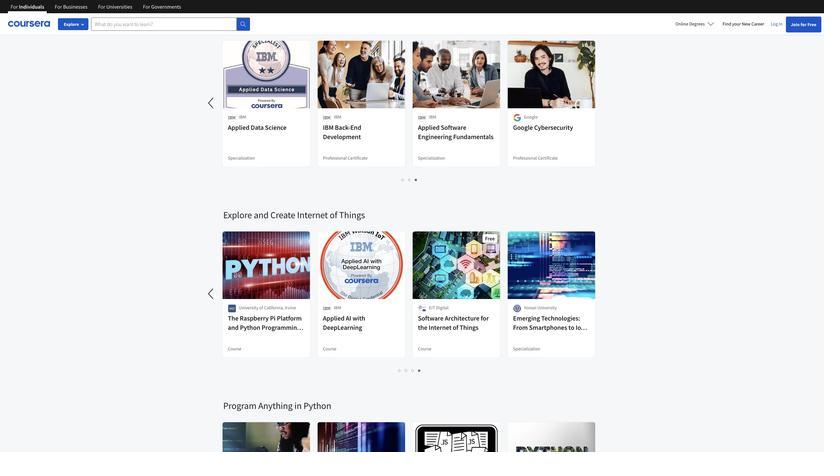 Task type: locate. For each thing, give the bounding box(es) containing it.
for
[[801, 22, 807, 27], [481, 314, 489, 322], [228, 333, 236, 341]]

the down eit digital 'icon'
[[418, 323, 427, 332]]

list inside the most popular certificates carousel element
[[223, 176, 596, 184]]

1 horizontal spatial specialization
[[418, 155, 445, 161]]

internet inside software architecture for the internet of things
[[429, 323, 452, 332]]

and down the
[[228, 323, 239, 332]]

0 vertical spatial free
[[808, 22, 817, 27]]

applied
[[228, 123, 250, 132], [418, 123, 440, 132], [323, 314, 345, 322]]

0 vertical spatial internet
[[297, 209, 328, 221]]

3 course from the left
[[418, 346, 432, 352]]

1 university from the left
[[239, 305, 258, 311]]

1 horizontal spatial 2
[[408, 177, 411, 183]]

software down eit at bottom
[[418, 314, 444, 322]]

raspberry down the university of california, irvine
[[240, 314, 269, 322]]

ibm for data
[[239, 114, 246, 120]]

the inside the raspberry pi platform and python programming for the raspberry pi
[[237, 333, 247, 341]]

0 horizontal spatial applied
[[228, 123, 250, 132]]

ibm image for applied data science
[[228, 114, 236, 122]]

and
[[254, 209, 269, 221], [228, 323, 239, 332]]

your
[[732, 21, 741, 27]]

raspberry down programming
[[248, 333, 277, 341]]

0 horizontal spatial explore
[[64, 21, 79, 27]]

things inside software architecture for the internet of things
[[460, 323, 479, 332]]

explore button
[[58, 18, 88, 30]]

1 vertical spatial 3
[[412, 367, 414, 374]]

raspberry
[[240, 314, 269, 322], [248, 333, 277, 341]]

0 horizontal spatial to
[[513, 333, 519, 341]]

universities
[[106, 3, 132, 10]]

1 horizontal spatial the
[[418, 323, 427, 332]]

online degrees button
[[670, 17, 720, 31]]

0 vertical spatial for
[[801, 22, 807, 27]]

1 previous slide image from the top
[[203, 95, 219, 111]]

for left businesses
[[55, 3, 62, 10]]

certificate down the google cybersecurity
[[538, 155, 558, 161]]

1 vertical spatial list
[[223, 367, 596, 374]]

the
[[418, 323, 427, 332], [237, 333, 247, 341]]

eit
[[429, 305, 435, 311]]

3 inside explore and create internet of things carousel element
[[412, 367, 414, 374]]

irvine
[[285, 305, 296, 311]]

0 horizontal spatial 3
[[412, 367, 414, 374]]

businesses
[[63, 3, 87, 10]]

3 inside the most popular certificates carousel element
[[415, 177, 418, 183]]

1 horizontal spatial of
[[330, 209, 337, 221]]

from
[[513, 323, 528, 332]]

digital
[[436, 305, 449, 311]]

0 vertical spatial 3
[[415, 177, 418, 183]]

smartphones
[[529, 323, 567, 332]]

2 certificate from the left
[[538, 155, 558, 161]]

applied ai with deeplearning
[[323, 314, 365, 332]]

yonsei university
[[524, 305, 557, 311]]

0 horizontal spatial things
[[339, 209, 365, 221]]

emerging technologies: from smartphones to iot to big data
[[513, 314, 584, 341]]

None search field
[[91, 17, 250, 31]]

1 horizontal spatial for
[[481, 314, 489, 322]]

0 vertical spatial 3 button
[[413, 176, 420, 184]]

ibm up applied ai with deeplearning
[[334, 305, 341, 311]]

1 for explore and create internet of things
[[398, 367, 401, 374]]

1 horizontal spatial to
[[569, 323, 574, 332]]

1 horizontal spatial 3
[[415, 177, 418, 183]]

applied inside applied ai with deeplearning
[[323, 314, 345, 322]]

and left create
[[254, 209, 269, 221]]

software up the "engineering"
[[441, 123, 466, 132]]

professional certificate
[[323, 155, 368, 161], [513, 155, 558, 161]]

python
[[240, 323, 260, 332], [304, 400, 331, 412]]

1 vertical spatial data
[[531, 333, 544, 341]]

2 inside the most popular certificates carousel element
[[408, 177, 411, 183]]

eit digital
[[429, 305, 449, 311]]

3 button inside explore and create internet of things carousel element
[[410, 367, 416, 374]]

1 horizontal spatial internet
[[429, 323, 452, 332]]

pi
[[270, 314, 276, 322], [278, 333, 284, 341]]

2 horizontal spatial applied
[[418, 123, 440, 132]]

find your new career link
[[720, 20, 768, 28]]

internet down eit digital on the bottom right
[[429, 323, 452, 332]]

1 horizontal spatial pi
[[278, 333, 284, 341]]

1 horizontal spatial 1
[[402, 177, 404, 183]]

explore
[[64, 21, 79, 27], [223, 209, 252, 221]]

data left science
[[251, 123, 264, 132]]

data right big
[[531, 333, 544, 341]]

specialization for applied software engineering fundamentals
[[418, 155, 445, 161]]

development
[[323, 133, 361, 141]]

0 horizontal spatial free
[[485, 235, 495, 242]]

1 vertical spatial 3 button
[[410, 367, 416, 374]]

2 professional from the left
[[513, 155, 537, 161]]

1 vertical spatial and
[[228, 323, 239, 332]]

program anything in python carousel element
[[220, 380, 824, 452]]

google
[[524, 114, 538, 120], [513, 123, 533, 132]]

ibm up applied data science
[[239, 114, 246, 120]]

1 button inside the most popular certificates carousel element
[[400, 176, 406, 184]]

1 vertical spatial 2 button
[[403, 367, 410, 374]]

0 vertical spatial list
[[223, 176, 596, 184]]

software
[[441, 123, 466, 132], [418, 314, 444, 322]]

1 vertical spatial 1
[[398, 367, 401, 374]]

engineering
[[418, 133, 452, 141]]

ibm right ibm image
[[334, 114, 341, 120]]

2 inside explore and create internet of things carousel element
[[405, 367, 408, 374]]

3 for from the left
[[98, 3, 105, 10]]

to left iot
[[569, 323, 574, 332]]

1 horizontal spatial python
[[304, 400, 331, 412]]

1 professional certificate from the left
[[323, 155, 368, 161]]

1 horizontal spatial university
[[537, 305, 557, 311]]

emerging
[[513, 314, 540, 322]]

professional
[[323, 155, 347, 161], [513, 155, 537, 161]]

0 horizontal spatial for
[[228, 333, 236, 341]]

programming for everybody (getting started with python) course by university of michigan, image
[[508, 422, 596, 452]]

0 horizontal spatial and
[[228, 323, 239, 332]]

0 horizontal spatial professional
[[323, 155, 347, 161]]

pi down california, on the bottom of the page
[[270, 314, 276, 322]]

1 list from the top
[[223, 176, 596, 184]]

previous slide image
[[203, 95, 219, 111], [203, 286, 219, 302]]

2 course from the left
[[323, 346, 337, 352]]

software inside applied software engineering fundamentals
[[441, 123, 466, 132]]

1 course from the left
[[228, 346, 241, 352]]

professional certificate for cybersecurity
[[513, 155, 558, 161]]

ibm for software
[[429, 114, 436, 120]]

2 button for most popular certificates
[[406, 176, 413, 184]]

applied inside applied software engineering fundamentals
[[418, 123, 440, 132]]

course down the
[[228, 346, 241, 352]]

1 vertical spatial google
[[513, 123, 533, 132]]

ibm inside explore and create internet of things carousel element
[[334, 305, 341, 311]]

most popular certificates carousel element
[[0, 0, 601, 189]]

2 horizontal spatial specialization
[[513, 346, 540, 352]]

1 vertical spatial previous slide image
[[203, 286, 219, 302]]

1 horizontal spatial ibm image
[[323, 304, 331, 313]]

course up 4
[[418, 346, 432, 352]]

1 horizontal spatial course
[[323, 346, 337, 352]]

california,
[[264, 305, 284, 311]]

0 horizontal spatial professional certificate
[[323, 155, 368, 161]]

for left universities
[[98, 3, 105, 10]]

0 vertical spatial 1
[[402, 177, 404, 183]]

1 vertical spatial internet
[[429, 323, 452, 332]]

1 for most popular certificates
[[402, 177, 404, 183]]

ibm
[[239, 114, 246, 120], [334, 114, 341, 120], [429, 114, 436, 120], [323, 123, 334, 132], [334, 305, 341, 311]]

1 horizontal spatial things
[[460, 323, 479, 332]]

2 horizontal spatial ibm image
[[418, 114, 426, 122]]

3
[[415, 177, 418, 183], [412, 367, 414, 374]]

degrees
[[689, 21, 705, 27]]

to
[[569, 323, 574, 332], [513, 333, 519, 341]]

0 vertical spatial python
[[240, 323, 260, 332]]

for inside the raspberry pi platform and python programming for the raspberry pi
[[228, 333, 236, 341]]

1 vertical spatial explore
[[223, 209, 252, 221]]

university
[[239, 305, 258, 311], [537, 305, 557, 311]]

1 horizontal spatial professional
[[513, 155, 537, 161]]

python down the university of california, irvine
[[240, 323, 260, 332]]

the
[[228, 314, 239, 322]]

ibm image up applied ai with deeplearning
[[323, 304, 331, 313]]

ibm image up the "engineering"
[[418, 114, 426, 122]]

pi down programming
[[278, 333, 284, 341]]

1 button
[[400, 176, 406, 184], [396, 367, 403, 374]]

0 vertical spatial and
[[254, 209, 269, 221]]

science
[[265, 123, 287, 132]]

course for the raspberry pi platform and python programming for the raspberry pi
[[228, 346, 241, 352]]

google right google icon
[[524, 114, 538, 120]]

course down deeplearning
[[323, 346, 337, 352]]

course for software architecture for the internet of things
[[418, 346, 432, 352]]

course
[[228, 346, 241, 352], [323, 346, 337, 352], [418, 346, 432, 352]]

list
[[223, 176, 596, 184], [223, 367, 596, 374]]

1 vertical spatial pi
[[278, 333, 284, 341]]

big
[[520, 333, 529, 341]]

0 vertical spatial 2 button
[[406, 176, 413, 184]]

professional certificate down the google cybersecurity
[[513, 155, 558, 161]]

things
[[339, 209, 365, 221], [460, 323, 479, 332]]

1 vertical spatial 1 button
[[396, 367, 403, 374]]

0 horizontal spatial ibm image
[[228, 114, 236, 122]]

1 vertical spatial python
[[304, 400, 331, 412]]

list for most popular certificates
[[223, 176, 596, 184]]

0 horizontal spatial university
[[239, 305, 258, 311]]

0 horizontal spatial python
[[240, 323, 260, 332]]

2
[[408, 177, 411, 183], [405, 367, 408, 374]]

1 horizontal spatial professional certificate
[[513, 155, 558, 161]]

data inside emerging technologies: from smartphones to iot to big data
[[531, 333, 544, 341]]

the down the
[[237, 333, 247, 341]]

ibm image
[[228, 114, 236, 122], [418, 114, 426, 122], [323, 304, 331, 313]]

1 inside the most popular certificates carousel element
[[402, 177, 404, 183]]

to left big
[[513, 333, 519, 341]]

cybersecurity
[[534, 123, 573, 132]]

join for free
[[791, 22, 817, 27]]

certificate down "development"
[[348, 155, 368, 161]]

previous slide image for explore and create internet of things
[[203, 286, 219, 302]]

list inside explore and create internet of things carousel element
[[223, 367, 596, 374]]

for down the
[[228, 333, 236, 341]]

1 horizontal spatial data
[[531, 333, 544, 341]]

ibm back-end development
[[323, 123, 361, 141]]

google for google cybersecurity
[[513, 123, 533, 132]]

1 vertical spatial the
[[237, 333, 247, 341]]

1 vertical spatial 2
[[405, 367, 408, 374]]

2 professional certificate from the left
[[513, 155, 558, 161]]

1 for from the left
[[11, 3, 18, 10]]

2 previous slide image from the top
[[203, 286, 219, 302]]

for right join
[[801, 22, 807, 27]]

0 horizontal spatial of
[[259, 305, 263, 311]]

of
[[330, 209, 337, 221], [259, 305, 263, 311], [453, 323, 459, 332]]

3 button for most popular certificates
[[413, 176, 420, 184]]

ibm down ibm image
[[323, 123, 334, 132]]

explore and create internet of things carousel element
[[0, 189, 601, 380]]

2 horizontal spatial for
[[801, 22, 807, 27]]

0 vertical spatial google
[[524, 114, 538, 120]]

0 horizontal spatial course
[[228, 346, 241, 352]]

1 horizontal spatial and
[[254, 209, 269, 221]]

0 vertical spatial 2
[[408, 177, 411, 183]]

banner navigation
[[5, 0, 186, 13]]

1 horizontal spatial applied
[[323, 314, 345, 322]]

0 horizontal spatial 1
[[398, 367, 401, 374]]

0 vertical spatial data
[[251, 123, 264, 132]]

0 vertical spatial previous slide image
[[203, 95, 219, 111]]

university right the yonsei
[[537, 305, 557, 311]]

2 for most popular certificates
[[408, 177, 411, 183]]

1 horizontal spatial explore
[[223, 209, 252, 221]]

3 for explore and create internet of things
[[412, 367, 414, 374]]

technologies:
[[541, 314, 580, 322]]

ibm image for applied software engineering fundamentals
[[418, 114, 426, 122]]

most popular certificates
[[223, 18, 319, 30]]

1 vertical spatial free
[[485, 235, 495, 242]]

for inside software architecture for the internet of things
[[481, 314, 489, 322]]

google image
[[513, 114, 521, 122]]

1 horizontal spatial certificate
[[538, 155, 558, 161]]

3 button inside the most popular certificates carousel element
[[413, 176, 420, 184]]

python right in
[[304, 400, 331, 412]]

log in
[[771, 21, 783, 27]]

previous slide image for most popular certificates
[[203, 95, 219, 111]]

3 for most popular certificates
[[415, 177, 418, 183]]

program
[[223, 400, 257, 412]]

1 vertical spatial software
[[418, 314, 444, 322]]

0 horizontal spatial 2
[[405, 367, 408, 374]]

governments
[[151, 3, 181, 10]]

2 horizontal spatial course
[[418, 346, 432, 352]]

2 vertical spatial of
[[453, 323, 459, 332]]

0 vertical spatial of
[[330, 209, 337, 221]]

for
[[11, 3, 18, 10], [55, 3, 62, 10], [98, 3, 105, 10], [143, 3, 150, 10]]

free
[[808, 22, 817, 27], [485, 235, 495, 242]]

for left governments at the top of page
[[143, 3, 150, 10]]

specialization inside explore and create internet of things carousel element
[[513, 346, 540, 352]]

4 for from the left
[[143, 3, 150, 10]]

0 horizontal spatial specialization
[[228, 155, 255, 161]]

1 certificate from the left
[[348, 155, 368, 161]]

0 vertical spatial explore
[[64, 21, 79, 27]]

for for governments
[[143, 3, 150, 10]]

What do you want to learn? text field
[[91, 17, 237, 31]]

0 horizontal spatial the
[[237, 333, 247, 341]]

for right architecture
[[481, 314, 489, 322]]

introduction to python programming course by university of pennsylvania, image
[[318, 422, 406, 452]]

ibm image for applied ai with deeplearning
[[323, 304, 331, 313]]

1 vertical spatial things
[[460, 323, 479, 332]]

2 for from the left
[[55, 3, 62, 10]]

yonsei
[[524, 305, 537, 311]]

2 vertical spatial for
[[228, 333, 236, 341]]

previous slide image inside explore and create internet of things carousel element
[[203, 286, 219, 302]]

1 vertical spatial for
[[481, 314, 489, 322]]

university right university of california, irvine icon
[[239, 305, 258, 311]]

ibm up the "engineering"
[[429, 114, 436, 120]]

1 professional from the left
[[323, 155, 347, 161]]

career
[[752, 21, 764, 27]]

4 button
[[416, 367, 423, 374]]

for for universities
[[98, 3, 105, 10]]

for individuals
[[11, 3, 44, 10]]

architecture
[[445, 314, 480, 322]]

0 vertical spatial 1 button
[[400, 176, 406, 184]]

2 button
[[406, 176, 413, 184], [403, 367, 410, 374]]

3 button
[[413, 176, 420, 184], [410, 367, 416, 374]]

ibm for back-
[[334, 114, 341, 120]]

internet
[[297, 209, 328, 221], [429, 323, 452, 332]]

free inside explore and create internet of things carousel element
[[485, 235, 495, 242]]

2 horizontal spatial of
[[453, 323, 459, 332]]

ibm image up applied data science
[[228, 114, 236, 122]]

for left individuals
[[11, 3, 18, 10]]

0 vertical spatial raspberry
[[240, 314, 269, 322]]

0 horizontal spatial certificate
[[348, 155, 368, 161]]

explore inside dropdown button
[[64, 21, 79, 27]]

0 horizontal spatial data
[[251, 123, 264, 132]]

0 horizontal spatial pi
[[270, 314, 276, 322]]

1 inside explore and create internet of things carousel element
[[398, 367, 401, 374]]

data
[[251, 123, 264, 132], [531, 333, 544, 341]]

internet right create
[[297, 209, 328, 221]]

python for everybody specialization by university of michigan, image
[[223, 422, 310, 452]]

0 vertical spatial software
[[441, 123, 466, 132]]

specialization
[[228, 155, 255, 161], [418, 155, 445, 161], [513, 346, 540, 352]]

professional certificate down "development"
[[323, 155, 368, 161]]

individuals
[[19, 3, 44, 10]]

end
[[350, 123, 361, 132]]

0 vertical spatial the
[[418, 323, 427, 332]]

google for google
[[524, 114, 538, 120]]

2 list from the top
[[223, 367, 596, 374]]

google down google icon
[[513, 123, 533, 132]]



Task type: vqa. For each thing, say whether or not it's contained in the screenshot.
Denmark
no



Task type: describe. For each thing, give the bounding box(es) containing it.
for universities
[[98, 3, 132, 10]]

of inside software architecture for the internet of things
[[453, 323, 459, 332]]

ibm image
[[323, 114, 331, 122]]

eit digital image
[[418, 304, 426, 313]]

1 vertical spatial to
[[513, 333, 519, 341]]

online degrees
[[676, 21, 705, 27]]

in
[[779, 21, 783, 27]]

2 university from the left
[[537, 305, 557, 311]]

log
[[771, 21, 778, 27]]

for for individuals
[[11, 3, 18, 10]]

with
[[353, 314, 365, 322]]

applied for applied ai with deeplearning
[[323, 314, 345, 322]]

ai
[[346, 314, 351, 322]]

software inside software architecture for the internet of things
[[418, 314, 444, 322]]

applied for applied software engineering fundamentals
[[418, 123, 440, 132]]

new
[[742, 21, 751, 27]]

university of california, irvine image
[[228, 304, 236, 313]]

deeplearning
[[323, 323, 362, 332]]

applied software engineering fundamentals
[[418, 123, 494, 141]]

4
[[418, 367, 421, 374]]

specialization for emerging technologies: from smartphones to iot to big data
[[513, 346, 540, 352]]

program anything in python
[[223, 400, 331, 412]]

create
[[271, 209, 295, 221]]

software architecture for the internet of things
[[418, 314, 489, 332]]

1 horizontal spatial free
[[808, 22, 817, 27]]

professional for ibm back-end development
[[323, 155, 347, 161]]

programming
[[262, 323, 300, 332]]

certificate for cybersecurity
[[538, 155, 558, 161]]

python inside the raspberry pi platform and python programming for the raspberry pi
[[240, 323, 260, 332]]

the raspberry pi platform and python programming for the raspberry pi
[[228, 314, 302, 341]]

explore and create internet of things
[[223, 209, 365, 221]]

join
[[791, 22, 800, 27]]

coursera image
[[8, 19, 50, 29]]

professional certificate for back-
[[323, 155, 368, 161]]

specialization for applied data science
[[228, 155, 255, 161]]

2 for explore and create internet of things
[[405, 367, 408, 374]]

python inside 'element'
[[304, 400, 331, 412]]

and inside the raspberry pi platform and python programming for the raspberry pi
[[228, 323, 239, 332]]

university of california, irvine
[[239, 305, 296, 311]]

introduction to computer programming  course by university of london, goldsmiths, university of london, image
[[413, 422, 501, 452]]

course for applied ai with deeplearning
[[323, 346, 337, 352]]

back-
[[335, 123, 350, 132]]

certificates
[[276, 18, 319, 30]]

explore for explore and create internet of things
[[223, 209, 252, 221]]

1 vertical spatial raspberry
[[248, 333, 277, 341]]

explore for explore
[[64, 21, 79, 27]]

google cybersecurity
[[513, 123, 573, 132]]

for governments
[[143, 3, 181, 10]]

fundamentals
[[453, 133, 494, 141]]

online
[[676, 21, 688, 27]]

ibm for ai
[[334, 305, 341, 311]]

yonsei university image
[[513, 304, 521, 313]]

popular
[[244, 18, 274, 30]]

0 horizontal spatial internet
[[297, 209, 328, 221]]

certificate for back-
[[348, 155, 368, 161]]

0 vertical spatial pi
[[270, 314, 276, 322]]

1 button for explore and create internet of things
[[396, 367, 403, 374]]

find
[[723, 21, 731, 27]]

anything
[[258, 400, 293, 412]]

2 button for explore and create internet of things
[[403, 367, 410, 374]]

3 button for explore and create internet of things
[[410, 367, 416, 374]]

find your new career
[[723, 21, 764, 27]]

applied for applied data science
[[228, 123, 250, 132]]

0 vertical spatial things
[[339, 209, 365, 221]]

0 vertical spatial to
[[569, 323, 574, 332]]

the inside software architecture for the internet of things
[[418, 323, 427, 332]]

data inside the most popular certificates carousel element
[[251, 123, 264, 132]]

iot
[[576, 323, 584, 332]]

applied data science
[[228, 123, 287, 132]]

join for free link
[[786, 17, 822, 32]]

platform
[[277, 314, 302, 322]]

for businesses
[[55, 3, 87, 10]]

professional for google cybersecurity
[[513, 155, 537, 161]]

for for businesses
[[55, 3, 62, 10]]

most
[[223, 18, 242, 30]]

in
[[295, 400, 302, 412]]

log in link
[[768, 20, 786, 28]]

ibm inside the ibm back-end development
[[323, 123, 334, 132]]

1 button for most popular certificates
[[400, 176, 406, 184]]

list for explore and create internet of things
[[223, 367, 596, 374]]

1 vertical spatial of
[[259, 305, 263, 311]]



